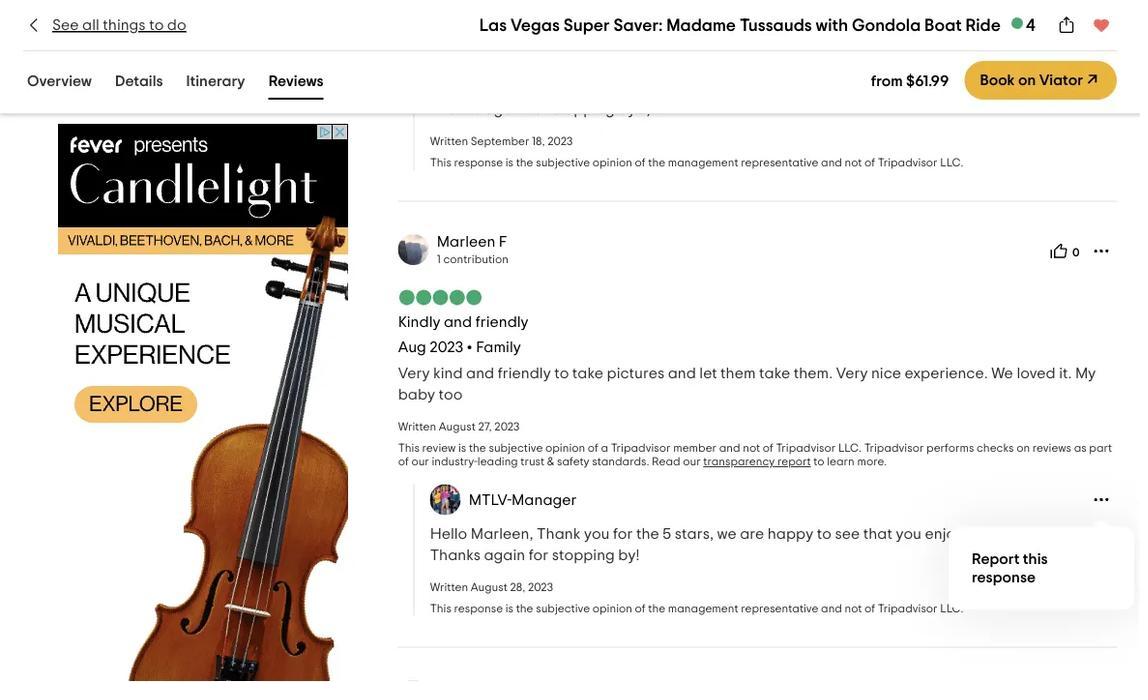 Task type: describe. For each thing, give the bounding box(es) containing it.
reviews for 2nd transparency report link from the bottom of the page
[[1033, 0, 1072, 8]]

baby
[[398, 387, 435, 402]]

is down written august 27, 2023
[[459, 443, 467, 454]]

from
[[872, 73, 903, 89]]

the inside hello there, thank you for the 5 stars, we are happy to see that you enjoyed your time here! thanks again for stopping by! :)
[[616, 80, 639, 95]]

we for there,
[[696, 80, 716, 95]]

thanks for marleen,
[[430, 547, 481, 563]]

loved
[[1017, 365, 1056, 381]]

manager for there,
[[512, 46, 577, 61]]

mtlv- for there,
[[469, 46, 512, 61]]

again for marleen,
[[484, 547, 526, 563]]

all
[[82, 17, 99, 33]]

to inside hello there, thank you for the 5 stars, we are happy to see that you enjoyed your time here! thanks again for stopping by! :)
[[796, 80, 811, 95]]

open options menu image
[[1093, 44, 1112, 63]]

reviews
[[269, 73, 324, 89]]

gondola
[[853, 16, 921, 34]]

report for second transparency report link
[[778, 456, 811, 468]]

our left las
[[412, 10, 430, 22]]

2 read from the top
[[652, 456, 681, 468]]

industry- for second transparency report link
[[432, 456, 478, 468]]

open options menu image
[[1093, 241, 1112, 261]]

f
[[499, 234, 508, 250]]

this inside written august 28, 2023 this response is the subjective opinion of the management representative and not of tripadvisor llc.
[[430, 603, 452, 615]]

kindly and friendly link
[[398, 315, 529, 330]]

not inside written august 28, 2023 this response is the subjective opinion of the management representative and not of tripadvisor llc.
[[845, 603, 863, 615]]

4
[[1027, 16, 1036, 34]]

0
[[1073, 247, 1080, 258]]

1 safety from the top
[[557, 10, 590, 22]]

friendly inside kindly and friendly aug 2023 • family
[[476, 315, 529, 330]]

5.0 of 5 bubbles image
[[398, 290, 484, 305]]

that for hello marleen, thank you for the 5 stars, we are happy to see that you enjoyed your time here! thanks again for stopping by!
[[864, 526, 893, 541]]

18,
[[532, 136, 545, 148]]

this
[[1024, 552, 1049, 567]]

this inside written september 18, 2023 this response is the subjective opinion of the management representative and not of tripadvisor llc.
[[430, 157, 452, 169]]

tussauds
[[740, 16, 813, 34]]

1 trust from the top
[[521, 10, 545, 22]]

happy for marleen,
[[768, 526, 814, 541]]

and inside kindly and friendly aug 2023 • family
[[444, 315, 472, 330]]

details button
[[111, 68, 167, 100]]

1 learn from the top
[[828, 10, 855, 22]]

as for 2nd transparency report link from the bottom of the page
[[1075, 0, 1087, 8]]

to inside hello marleen, thank you for the 5 stars, we are happy to see that you enjoyed your time here! thanks again for stopping by!
[[817, 526, 832, 541]]

viator
[[1040, 73, 1084, 88]]

tab list containing overview
[[0, 64, 351, 104]]

details
[[115, 73, 163, 89]]

opinion inside written september 18, 2023 this response is the subjective opinion of the management representative and not of tripadvisor llc.
[[593, 157, 633, 169]]

our down written august 27, 2023
[[412, 456, 430, 468]]

from $61.99
[[872, 73, 950, 89]]

this review is the subjective opinion of a tripadvisor member and not of tripadvisor llc. tripadvisor performs checks on reviews as part of our industry-leading trust & safety standards. read our for 2nd transparency report link from the bottom of the page
[[398, 0, 1113, 22]]

with
[[816, 16, 849, 34]]

we for marleen,
[[718, 526, 737, 541]]

2023 inside kindly and friendly aug 2023 • family
[[430, 339, 464, 355]]

& for second transparency report link
[[547, 456, 555, 468]]

itinerary button
[[182, 68, 249, 100]]

august for 27,
[[439, 421, 476, 433]]

2023 for 28,
[[528, 582, 553, 594]]

itinerary
[[186, 73, 245, 89]]

reviews button
[[265, 68, 328, 100]]

overview
[[27, 73, 92, 89]]

transparency report to learn more. for second transparency report link
[[704, 456, 888, 468]]

time for hello there, thank you for the 5 stars, we are happy to see that you enjoyed your time here! thanks again for stopping by! :)
[[1000, 80, 1030, 95]]

marleen f 1 contribution
[[437, 234, 509, 266]]

the inside hello marleen, thank you for the 5 stars, we are happy to see that you enjoyed your time here! thanks again for stopping by!
[[637, 526, 660, 541]]

them
[[721, 365, 756, 381]]

them.
[[794, 365, 833, 381]]

kindly
[[398, 315, 441, 330]]

is inside written september 18, 2023 this response is the subjective opinion of the management representative and not of tripadvisor llc.
[[506, 157, 514, 169]]

•
[[467, 339, 473, 355]]

2 standards. from the top
[[592, 456, 650, 468]]

0 button
[[1045, 236, 1087, 267]]

management for there,
[[668, 157, 739, 169]]

here! for hello there, thank you for the 5 stars, we are happy to see that you enjoyed your time here! thanks again for stopping by! :)
[[1033, 80, 1069, 95]]

september
[[471, 136, 530, 148]]

1 standards. from the top
[[592, 10, 650, 22]]

:)
[[643, 101, 651, 117]]

hello for hello marleen, thank you for the 5 stars, we are happy to see that you enjoyed your time here! thanks again for stopping by!
[[430, 526, 468, 541]]

book on viator
[[981, 73, 1084, 88]]

here! for hello marleen, thank you for the 5 stars, we are happy to see that you enjoyed your time here! thanks again for stopping by!
[[1054, 526, 1090, 541]]

kindly and friendly aug 2023 • family
[[398, 315, 529, 355]]

written september 18, 2023 this response is the subjective opinion of the management representative and not of tripadvisor llc.
[[430, 136, 964, 169]]

happy for there,
[[747, 80, 793, 95]]

written august 27, 2023
[[398, 421, 520, 433]]

2 more. from the top
[[858, 456, 888, 468]]

member for second transparency report link
[[674, 443, 717, 454]]

saver:
[[614, 16, 663, 34]]

1 read from the top
[[652, 10, 681, 22]]

transparency report to learn more. for 2nd transparency report link from the bottom of the page
[[704, 10, 888, 22]]

kind
[[433, 365, 463, 381]]

our right saver:
[[683, 10, 701, 22]]

written for hello there, thank you for the 5 stars, we are happy to see that you enjoyed your time here! thanks again for stopping by! :)
[[430, 136, 468, 148]]

1 performs from the top
[[927, 0, 975, 8]]

part for second transparency report link
[[1090, 443, 1113, 454]]

a for second transparency report link
[[601, 443, 609, 454]]

marleen
[[437, 234, 496, 250]]

28,
[[510, 582, 526, 594]]

mtlv-manager link for marleen,
[[469, 492, 577, 508]]

2023 for 27,
[[495, 421, 520, 433]]

industry- for 2nd transparency report link from the bottom of the page
[[432, 10, 478, 22]]

stars, for there,
[[654, 80, 693, 95]]

27,
[[479, 421, 492, 433]]

vegas
[[511, 16, 560, 34]]

a for 2nd transparency report link from the bottom of the page
[[601, 0, 609, 8]]

marleen,
[[471, 526, 534, 541]]

reviews for second transparency report link
[[1033, 443, 1072, 454]]

close options menu image
[[1093, 490, 1112, 510]]

hello there, thank you for the 5 stars, we are happy to see that you enjoyed your time here! thanks again for stopping by! :)
[[430, 80, 1069, 117]]

and inside written august 28, 2023 this response is the subjective opinion of the management representative and not of tripadvisor llc.
[[822, 603, 843, 615]]

contribution
[[444, 254, 509, 266]]

2 trust from the top
[[521, 456, 545, 468]]

ride
[[966, 16, 1001, 34]]

very kind and friendly to take pictures and let them take them. very nice experience. we loved it. my baby too
[[398, 365, 1097, 402]]

enjoyed for hello marleen, thank you for the 5 stars, we are happy to see that you enjoyed your time here! thanks again for stopping by!
[[926, 526, 982, 541]]

leading for second transparency report link
[[478, 456, 518, 468]]

transparency for second transparency report link
[[704, 456, 775, 468]]

checks for second transparency report link
[[977, 443, 1015, 454]]

las vegas super saver: madame tussauds with gondola boat ride
[[480, 16, 1001, 34]]

llc. inside written august 28, 2023 this response is the subjective opinion of the management representative and not of tripadvisor llc.
[[941, 603, 964, 615]]

this review is the subjective opinion of a tripadvisor member and not of tripadvisor llc. tripadvisor performs checks on reviews as part of our industry-leading trust & safety standards. read our for second transparency report link
[[398, 443, 1113, 468]]

report this response
[[973, 552, 1049, 585]]

1 vertical spatial written
[[398, 421, 437, 433]]

2 performs from the top
[[927, 443, 975, 454]]

by! for there,
[[619, 101, 640, 117]]

subjective inside written september 18, 2023 this response is the subjective opinion of the management representative and not of tripadvisor llc.
[[536, 157, 590, 169]]

report
[[973, 552, 1020, 567]]

representative for there,
[[741, 157, 819, 169]]



Task type: vqa. For each thing, say whether or not it's contained in the screenshot.
1st row from the top of the page
no



Task type: locate. For each thing, give the bounding box(es) containing it.
super
[[564, 16, 610, 34]]

mtlv manager image
[[430, 38, 461, 69]]

are for there,
[[719, 80, 743, 95]]

august left 27,
[[439, 421, 476, 433]]

1 report from the top
[[778, 10, 811, 22]]

2 thanks from the top
[[430, 547, 481, 563]]

1 vertical spatial happy
[[768, 526, 814, 541]]

report
[[778, 10, 811, 22], [778, 456, 811, 468]]

0 vertical spatial on
[[1017, 0, 1031, 8]]

1 very from the left
[[398, 365, 430, 381]]

member down let
[[674, 443, 717, 454]]

are
[[719, 80, 743, 95], [740, 526, 765, 541]]

1 part from the top
[[1090, 0, 1113, 8]]

0 horizontal spatial take
[[573, 365, 604, 381]]

0 vertical spatial mtlv-manager
[[469, 46, 577, 61]]

part for 2nd transparency report link from the bottom of the page
[[1090, 0, 1113, 8]]

0 vertical spatial manager
[[512, 46, 577, 61]]

your for hello there, thank you for the 5 stars, we are happy to see that you enjoyed your time here! thanks again for stopping by! :)
[[965, 80, 996, 95]]

by! inside hello there, thank you for the 5 stars, we are happy to see that you enjoyed your time here! thanks again for stopping by! :)
[[619, 101, 640, 117]]

5 inside hello marleen, thank you for the 5 stars, we are happy to see that you enjoyed your time here! thanks again for stopping by!
[[663, 526, 672, 541]]

2023 right the 18,
[[548, 136, 573, 148]]

take right them
[[760, 365, 791, 381]]

1 vertical spatial mtlv-manager link
[[469, 492, 577, 508]]

mtlv manager image
[[430, 484, 461, 515]]

member
[[674, 0, 717, 8], [674, 443, 717, 454]]

by!
[[619, 101, 640, 117], [619, 547, 640, 563]]

2 member from the top
[[674, 443, 717, 454]]

more. down nice
[[858, 456, 888, 468]]

mtlv-manager down vegas
[[469, 46, 577, 61]]

0 vertical spatial this review is the subjective opinion of a tripadvisor member and not of tripadvisor llc. tripadvisor performs checks on reviews as part of our industry-leading trust & safety standards. read our
[[398, 0, 1113, 22]]

1 industry- from the top
[[432, 10, 478, 22]]

too
[[439, 387, 463, 402]]

mtlv- up marleen, on the left
[[469, 492, 512, 508]]

see inside hello marleen, thank you for the 5 stars, we are happy to see that you enjoyed your time here! thanks again for stopping by!
[[836, 526, 860, 541]]

2 transparency from the top
[[704, 456, 775, 468]]

see for hello there, thank you for the 5 stars, we are happy to see that you enjoyed your time here! thanks again for stopping by! :)
[[814, 80, 839, 95]]

enjoyed inside hello there, thank you for the 5 stars, we are happy to see that you enjoyed your time here! thanks again for stopping by! :)
[[904, 80, 961, 95]]

mtlv-manager link down vegas
[[469, 46, 577, 61]]

my
[[1076, 365, 1097, 381]]

take left pictures
[[573, 365, 604, 381]]

0 vertical spatial standards.
[[592, 10, 650, 22]]

2 transparency report to learn more. from the top
[[704, 456, 888, 468]]

5 inside hello there, thank you for the 5 stars, we are happy to see that you enjoyed your time here! thanks again for stopping by! :)
[[642, 80, 651, 95]]

transparency for 2nd transparency report link from the bottom of the page
[[704, 10, 775, 22]]

5 up :)
[[642, 80, 651, 95]]

learn right tussauds
[[828, 10, 855, 22]]

share image
[[1058, 15, 1077, 35]]

2023 inside written september 18, 2023 this response is the subjective opinion of the management representative and not of tripadvisor llc.
[[548, 136, 573, 148]]

overview button
[[23, 68, 96, 100]]

0 horizontal spatial very
[[398, 365, 430, 381]]

0 vertical spatial a
[[601, 0, 609, 8]]

0 vertical spatial report
[[778, 10, 811, 22]]

2 vertical spatial on
[[1017, 443, 1031, 454]]

this review is the subjective opinion of a tripadvisor member and not of tripadvisor llc. tripadvisor performs checks on reviews as part of our industry-leading trust & safety standards. read our down very kind and friendly to take pictures and let them take them. very nice experience. we loved it. my baby too on the bottom
[[398, 443, 1113, 468]]

1 vertical spatial thanks
[[430, 547, 481, 563]]

let
[[700, 365, 718, 381]]

review for 2nd transparency report link from the bottom of the page
[[422, 0, 456, 8]]

see inside hello there, thank you for the 5 stars, we are happy to see that you enjoyed your time here! thanks again for stopping by! :)
[[814, 80, 839, 95]]

safety
[[557, 10, 590, 22], [557, 456, 590, 468]]

checks for 2nd transparency report link from the bottom of the page
[[977, 0, 1015, 8]]

1 member from the top
[[674, 0, 717, 8]]

1 vertical spatial thank
[[537, 526, 581, 541]]

transparency down very kind and friendly to take pictures and let them take them. very nice experience. we loved it. my baby too on the bottom
[[704, 456, 775, 468]]

0 vertical spatial mtlv-manager link
[[469, 46, 577, 61]]

1 vertical spatial friendly
[[498, 365, 551, 381]]

reviews down it.
[[1033, 443, 1072, 454]]

2023 for 18,
[[548, 136, 573, 148]]

0 vertical spatial 5
[[642, 80, 651, 95]]

1 vertical spatial mtlv-manager
[[469, 492, 577, 508]]

0 horizontal spatial we
[[696, 80, 716, 95]]

part up remove from trip icon
[[1090, 0, 1113, 8]]

1 vertical spatial manager
[[512, 492, 577, 508]]

thank
[[516, 80, 560, 95], [537, 526, 581, 541]]

this review is the subjective opinion of a tripadvisor member and not of tripadvisor llc. tripadvisor performs checks on reviews as part of our industry-leading trust & safety standards. read our
[[398, 0, 1113, 22], [398, 443, 1113, 468]]

tab list
[[0, 64, 351, 104]]

llc.
[[839, 0, 862, 8], [941, 157, 964, 169], [839, 443, 862, 454], [941, 603, 964, 615]]

trust right las
[[521, 10, 545, 22]]

0 vertical spatial written
[[430, 136, 468, 148]]

5 for marleen,
[[663, 526, 672, 541]]

1 as from the top
[[1075, 0, 1087, 8]]

0 vertical spatial management
[[668, 157, 739, 169]]

reviews up share icon
[[1033, 0, 1072, 8]]

0 vertical spatial time
[[1000, 80, 1030, 95]]

a
[[601, 0, 609, 8], [601, 443, 609, 454]]

stars, inside hello marleen, thank you for the 5 stars, we are happy to see that you enjoyed your time here! thanks again for stopping by!
[[675, 526, 714, 541]]

not inside written september 18, 2023 this response is the subjective opinion of the management representative and not of tripadvisor llc.
[[845, 157, 863, 169]]

mtlv- down las
[[469, 46, 512, 61]]

0 vertical spatial representative
[[741, 157, 819, 169]]

remove from trip image
[[1093, 15, 1112, 35]]

2 very from the left
[[837, 365, 868, 381]]

standards.
[[592, 10, 650, 22], [592, 456, 650, 468]]

2 again from the top
[[484, 547, 526, 563]]

1 management from the top
[[668, 157, 739, 169]]

0 vertical spatial here!
[[1033, 80, 1069, 95]]

0 vertical spatial again
[[484, 101, 526, 117]]

2 as from the top
[[1075, 443, 1087, 454]]

2 vertical spatial response
[[454, 603, 503, 615]]

transparency report to learn more. up hello there, thank you for the 5 stars, we are happy to see that you enjoyed your time here! thanks again for stopping by! :) at the top of page
[[704, 10, 888, 22]]

2 learn from the top
[[828, 456, 855, 468]]

happy inside hello marleen, thank you for the 5 stars, we are happy to see that you enjoyed your time here! thanks again for stopping by!
[[768, 526, 814, 541]]

thank inside hello there, thank you for the 5 stars, we are happy to see that you enjoyed your time here! thanks again for stopping by! :)
[[516, 80, 560, 95]]

member for 2nd transparency report link from the bottom of the page
[[674, 0, 717, 8]]

0 vertical spatial your
[[965, 80, 996, 95]]

see all things to do
[[52, 17, 186, 33]]

thanks inside hello there, thank you for the 5 stars, we are happy to see that you enjoyed your time here! thanks again for stopping by! :)
[[430, 101, 481, 117]]

report left "with"
[[778, 10, 811, 22]]

industry- up mtlv manager icon at the left of page
[[432, 10, 478, 22]]

written inside written september 18, 2023 this response is the subjective opinion of the management representative and not of tripadvisor llc.
[[430, 136, 468, 148]]

are inside hello marleen, thank you for the 5 stars, we are happy to see that you enjoyed your time here! thanks again for stopping by!
[[740, 526, 765, 541]]

0 vertical spatial member
[[674, 0, 717, 8]]

2 transparency report link from the top
[[704, 456, 811, 468]]

1 vertical spatial reviews
[[1033, 443, 1072, 454]]

2 safety from the top
[[557, 456, 590, 468]]

enjoyed right from
[[904, 80, 961, 95]]

1 again from the top
[[484, 101, 526, 117]]

1 manager from the top
[[512, 46, 577, 61]]

2 take from the left
[[760, 365, 791, 381]]

time inside hello there, thank you for the 5 stars, we are happy to see that you enjoyed your time here! thanks again for stopping by! :)
[[1000, 80, 1030, 95]]

response for hello there, thank you for the 5 stars, we are happy to see that you enjoyed your time here! thanks again for stopping by! :)
[[454, 157, 503, 169]]

1 vertical spatial stopping
[[552, 547, 615, 563]]

mtlv-manager link up marleen, on the left
[[469, 492, 577, 508]]

mtlv-manager for there,
[[469, 46, 577, 61]]

again inside hello marleen, thank you for the 5 stars, we are happy to see that you enjoyed your time here! thanks again for stopping by!
[[484, 547, 526, 563]]

on down loved
[[1017, 443, 1031, 454]]

enjoyed
[[904, 80, 961, 95], [926, 526, 982, 541]]

as down my
[[1075, 443, 1087, 454]]

2023 inside written august 28, 2023 this response is the subjective opinion of the management representative and not of tripadvisor llc.
[[528, 582, 553, 594]]

more. right "with"
[[858, 10, 888, 22]]

1 horizontal spatial we
[[718, 526, 737, 541]]

to inside very kind and friendly to take pictures and let them take them. very nice experience. we loved it. my baby too
[[555, 365, 569, 381]]

1 mtlv-manager link from the top
[[469, 46, 577, 61]]

2 representative from the top
[[741, 603, 819, 615]]

0 vertical spatial &
[[547, 10, 555, 22]]

1 & from the top
[[547, 10, 555, 22]]

opinion
[[546, 0, 586, 8], [593, 157, 633, 169], [546, 443, 586, 454], [593, 603, 633, 615]]

friendly down family
[[498, 365, 551, 381]]

2 report from the top
[[778, 456, 811, 468]]

response down marleen, on the left
[[454, 603, 503, 615]]

we inside hello there, thank you for the 5 stars, we are happy to see that you enjoyed your time here! thanks again for stopping by! :)
[[696, 80, 716, 95]]

hello down mtlv manager image
[[430, 526, 468, 541]]

on right book
[[1019, 73, 1037, 88]]

manager up marleen, on the left
[[512, 492, 577, 508]]

1 vertical spatial transparency report link
[[704, 456, 811, 468]]

2 manager from the top
[[512, 492, 577, 508]]

response inside written september 18, 2023 this response is the subjective opinion of the management representative and not of tripadvisor llc.
[[454, 157, 503, 169]]

this review is the subjective opinion of a tripadvisor member and not of tripadvisor llc. tripadvisor performs checks on reviews as part of our industry-leading trust & safety standards. read our up hello there, thank you for the 5 stars, we are happy to see that you enjoyed your time here! thanks again for stopping by! :) at the top of page
[[398, 0, 1113, 22]]

1 vertical spatial performs
[[927, 443, 975, 454]]

1 more. from the top
[[858, 10, 888, 22]]

hello down mtlv manager icon at the left of page
[[430, 80, 468, 95]]

stars, up written august 28, 2023 this response is the subjective opinion of the management representative and not of tripadvisor llc.
[[675, 526, 714, 541]]

that for hello there, thank you for the 5 stars, we are happy to see that you enjoyed your time here! thanks again for stopping by! :)
[[843, 80, 872, 95]]

leading up there,
[[478, 10, 518, 22]]

aug
[[398, 339, 427, 355]]

thanks down marleen, on the left
[[430, 547, 481, 563]]

written left "september"
[[430, 136, 468, 148]]

tripadvisor inside written september 18, 2023 this response is the subjective opinion of the management representative and not of tripadvisor llc.
[[878, 157, 938, 169]]

more.
[[858, 10, 888, 22], [858, 456, 888, 468]]

response inside written august 28, 2023 this response is the subjective opinion of the management representative and not of tripadvisor llc.
[[454, 603, 503, 615]]

subjective
[[489, 0, 543, 8], [536, 157, 590, 169], [489, 443, 543, 454], [536, 603, 590, 615]]

time left viator on the top right of page
[[1000, 80, 1030, 95]]

madame
[[667, 16, 736, 34]]

transparency report to learn more.
[[704, 10, 888, 22], [704, 456, 888, 468]]

a up super
[[601, 0, 609, 8]]

there,
[[471, 80, 513, 95]]

is inside written august 28, 2023 this response is the subjective opinion of the management representative and not of tripadvisor llc.
[[506, 603, 514, 615]]

0 vertical spatial checks
[[977, 0, 1015, 8]]

1 vertical spatial member
[[674, 443, 717, 454]]

again for there,
[[484, 101, 526, 117]]

1 vertical spatial by!
[[619, 547, 640, 563]]

stars,
[[654, 80, 693, 95], [675, 526, 714, 541]]

2023 right 27,
[[495, 421, 520, 433]]

part
[[1090, 0, 1113, 8], [1090, 443, 1113, 454]]

1 vertical spatial see
[[836, 526, 860, 541]]

1 transparency report link from the top
[[704, 10, 811, 22]]

august for 28,
[[471, 582, 508, 594]]

1 take from the left
[[573, 365, 604, 381]]

book on viator link
[[965, 61, 1118, 100]]

see
[[52, 17, 79, 33]]

here! inside hello marleen, thank you for the 5 stars, we are happy to see that you enjoyed your time here! thanks again for stopping by!
[[1054, 526, 1090, 541]]

review up mtlv manager icon at the left of page
[[422, 0, 456, 8]]

1 mtlv- from the top
[[469, 46, 512, 61]]

thank right marleen, on the left
[[537, 526, 581, 541]]

by! for marleen,
[[619, 547, 640, 563]]

time inside hello marleen, thank you for the 5 stars, we are happy to see that you enjoyed your time here! thanks again for stopping by!
[[1021, 526, 1051, 541]]

0 vertical spatial part
[[1090, 0, 1113, 8]]

part up close options menu image
[[1090, 443, 1113, 454]]

opinion inside written august 28, 2023 this response is the subjective opinion of the management representative and not of tripadvisor llc.
[[593, 603, 633, 615]]

0 vertical spatial august
[[439, 421, 476, 433]]

as up share icon
[[1075, 0, 1087, 8]]

1 a from the top
[[601, 0, 609, 8]]

1 vertical spatial part
[[1090, 443, 1113, 454]]

review for second transparency report link
[[422, 443, 456, 454]]

are for marleen,
[[740, 526, 765, 541]]

2 part from the top
[[1090, 443, 1113, 454]]

thank for there,
[[516, 80, 560, 95]]

mtlv-manager link
[[469, 46, 577, 61], [469, 492, 577, 508]]

1 vertical spatial as
[[1075, 443, 1087, 454]]

a down pictures
[[601, 443, 609, 454]]

things
[[103, 17, 146, 33]]

stars, inside hello there, thank you for the 5 stars, we are happy to see that you enjoyed your time here! thanks again for stopping by! :)
[[654, 80, 693, 95]]

0 vertical spatial see
[[814, 80, 839, 95]]

your up the report
[[986, 526, 1017, 541]]

we up written august 28, 2023 this response is the subjective opinion of the management representative and not of tripadvisor llc.
[[718, 526, 737, 541]]

1 transparency from the top
[[704, 10, 775, 22]]

on
[[1017, 0, 1031, 8], [1019, 73, 1037, 88], [1017, 443, 1031, 454]]

management down hello marleen, thank you for the 5 stars, we are happy to see that you enjoyed your time here! thanks again for stopping by!
[[668, 603, 739, 615]]

by! inside hello marleen, thank you for the 5 stars, we are happy to see that you enjoyed your time here! thanks again for stopping by!
[[619, 547, 640, 563]]

we inside hello marleen, thank you for the 5 stars, we are happy to see that you enjoyed your time here! thanks again for stopping by!
[[718, 526, 737, 541]]

learn down the them.
[[828, 456, 855, 468]]

response inside report this response
[[973, 570, 1036, 585]]

manager down vegas
[[512, 46, 577, 61]]

trust up marleen, on the left
[[521, 456, 545, 468]]

report for 2nd transparency report link from the bottom of the page
[[778, 10, 811, 22]]

1 vertical spatial management
[[668, 603, 739, 615]]

management down hello there, thank you for the 5 stars, we are happy to see that you enjoyed your time here! thanks again for stopping by! :) at the top of page
[[668, 157, 739, 169]]

written left 28, at the left of the page
[[430, 582, 468, 594]]

stars, down 'madame'
[[654, 80, 693, 95]]

0 vertical spatial industry-
[[432, 10, 478, 22]]

report up hello marleen, thank you for the 5 stars, we are happy to see that you enjoyed your time here! thanks again for stopping by!
[[778, 456, 811, 468]]

& for 2nd transparency report link from the bottom of the page
[[547, 10, 555, 22]]

enjoyed for hello there, thank you for the 5 stars, we are happy to see that you enjoyed your time here! thanks again for stopping by! :)
[[904, 80, 961, 95]]

august left 28, at the left of the page
[[471, 582, 508, 594]]

2 checks from the top
[[977, 443, 1015, 454]]

standards. down pictures
[[592, 456, 650, 468]]

1
[[437, 254, 441, 266]]

1 this review is the subjective opinion of a tripadvisor member and not of tripadvisor llc. tripadvisor performs checks on reviews as part of our industry-leading trust & safety standards. read our from the top
[[398, 0, 1113, 22]]

your inside hello there, thank you for the 5 stars, we are happy to see that you enjoyed your time here! thanks again for stopping by! :)
[[965, 80, 996, 95]]

1 leading from the top
[[478, 10, 518, 22]]

that inside hello marleen, thank you for the 5 stars, we are happy to see that you enjoyed your time here! thanks again for stopping by!
[[864, 526, 893, 541]]

0 vertical spatial leading
[[478, 10, 518, 22]]

here! inside hello there, thank you for the 5 stars, we are happy to see that you enjoyed your time here! thanks again for stopping by! :)
[[1033, 80, 1069, 95]]

0 vertical spatial are
[[719, 80, 743, 95]]

2 stopping from the top
[[552, 547, 615, 563]]

written august 28, 2023 this response is the subjective opinion of the management representative and not of tripadvisor llc.
[[430, 582, 964, 615]]

thank inside hello marleen, thank you for the 5 stars, we are happy to see that you enjoyed your time here! thanks again for stopping by!
[[537, 526, 581, 541]]

1 stopping from the top
[[552, 101, 615, 117]]

performs
[[927, 0, 975, 8], [927, 443, 975, 454]]

transparency report link left "with"
[[704, 10, 811, 22]]

0 vertical spatial as
[[1075, 0, 1087, 8]]

management inside written september 18, 2023 this response is the subjective opinion of the management representative and not of tripadvisor llc.
[[668, 157, 739, 169]]

written inside written august 28, 2023 this response is the subjective opinion of the management representative and not of tripadvisor llc.
[[430, 582, 468, 594]]

written for hello marleen, thank you for the 5 stars, we are happy to see that you enjoyed your time here! thanks again for stopping by!
[[430, 582, 468, 594]]

transparency report to learn more. up hello marleen, thank you for the 5 stars, we are happy to see that you enjoyed your time here! thanks again for stopping by!
[[704, 456, 888, 468]]

1 vertical spatial we
[[718, 526, 737, 541]]

that inside hello there, thank you for the 5 stars, we are happy to see that you enjoyed your time here! thanks again for stopping by! :)
[[843, 80, 872, 95]]

standards. left 'madame'
[[592, 10, 650, 22]]

1 vertical spatial august
[[471, 582, 508, 594]]

$61.99
[[907, 73, 950, 89]]

management for marleen,
[[668, 603, 739, 615]]

0 vertical spatial that
[[843, 80, 872, 95]]

happy inside hello there, thank you for the 5 stars, we are happy to see that you enjoyed your time here! thanks again for stopping by! :)
[[747, 80, 793, 95]]

are down las vegas super saver: madame tussauds with gondola boat ride
[[719, 80, 743, 95]]

2 by! from the top
[[619, 547, 640, 563]]

thanks
[[430, 101, 481, 117], [430, 547, 481, 563]]

checks
[[977, 0, 1015, 8], [977, 443, 1015, 454]]

mtlv- for marleen,
[[469, 492, 512, 508]]

time up this
[[1021, 526, 1051, 541]]

1 vertical spatial enjoyed
[[926, 526, 982, 541]]

0 vertical spatial transparency
[[704, 10, 775, 22]]

mtlv-manager up marleen, on the left
[[469, 492, 577, 508]]

leading down 27,
[[478, 456, 518, 468]]

see all things to do link
[[23, 15, 186, 36]]

management inside written august 28, 2023 this response is the subjective opinion of the management representative and not of tripadvisor llc.
[[668, 603, 739, 615]]

your right $61.99
[[965, 80, 996, 95]]

by! left :)
[[619, 101, 640, 117]]

0 horizontal spatial 5
[[642, 80, 651, 95]]

member up 'madame'
[[674, 0, 717, 8]]

see for hello marleen, thank you for the 5 stars, we are happy to see that you enjoyed your time here! thanks again for stopping by!
[[836, 526, 860, 541]]

5 up written august 28, 2023 this response is the subjective opinion of the management representative and not of tripadvisor llc.
[[663, 526, 672, 541]]

0 vertical spatial trust
[[521, 10, 545, 22]]

2 mtlv- from the top
[[469, 492, 512, 508]]

0 vertical spatial thanks
[[430, 101, 481, 117]]

we
[[992, 365, 1014, 381]]

on up 4
[[1017, 0, 1031, 8]]

0 vertical spatial thank
[[516, 80, 560, 95]]

1 vertical spatial leading
[[478, 456, 518, 468]]

1 vertical spatial read
[[652, 456, 681, 468]]

&
[[547, 10, 555, 22], [547, 456, 555, 468]]

2 vertical spatial written
[[430, 582, 468, 594]]

hello marleen, thank you for the 5 stars, we are happy to see that you enjoyed your time here! thanks again for stopping by!
[[430, 526, 1090, 563]]

2 this review is the subjective opinion of a tripadvisor member and not of tripadvisor llc. tripadvisor performs checks on reviews as part of our industry-leading trust & safety standards. read our from the top
[[398, 443, 1113, 468]]

0 vertical spatial we
[[696, 80, 716, 95]]

written down baby
[[398, 421, 437, 433]]

1 representative from the top
[[741, 157, 819, 169]]

stopping inside hello marleen, thank you for the 5 stars, we are happy to see that you enjoyed your time here! thanks again for stopping by!
[[552, 547, 615, 563]]

0 vertical spatial transparency report link
[[704, 10, 811, 22]]

2 a from the top
[[601, 443, 609, 454]]

time for hello marleen, thank you for the 5 stars, we are happy to see that you enjoyed your time here! thanks again for stopping by!
[[1021, 526, 1051, 541]]

boat
[[925, 16, 963, 34]]

representative down hello marleen, thank you for the 5 stars, we are happy to see that you enjoyed your time here! thanks again for stopping by!
[[741, 603, 819, 615]]

your
[[965, 80, 996, 95], [986, 526, 1017, 541]]

1 thanks from the top
[[430, 101, 481, 117]]

1 vertical spatial hello
[[430, 526, 468, 541]]

mtlv-manager link for there,
[[469, 46, 577, 61]]

as for second transparency report link
[[1075, 443, 1087, 454]]

hello inside hello there, thank you for the 5 stars, we are happy to see that you enjoyed your time here! thanks again for stopping by! :)
[[430, 80, 468, 95]]

your for hello marleen, thank you for the 5 stars, we are happy to see that you enjoyed your time here! thanks again for stopping by!
[[986, 526, 1017, 541]]

0 vertical spatial read
[[652, 10, 681, 22]]

1 vertical spatial trust
[[521, 456, 545, 468]]

1 vertical spatial on
[[1019, 73, 1037, 88]]

industry- down written august 27, 2023
[[432, 456, 478, 468]]

0 vertical spatial review
[[422, 0, 456, 8]]

stopping
[[552, 101, 615, 117], [552, 547, 615, 563]]

read right super
[[652, 10, 681, 22]]

1 vertical spatial response
[[973, 570, 1036, 585]]

for
[[592, 80, 612, 95], [529, 101, 549, 117], [614, 526, 633, 541], [529, 547, 549, 563]]

manager for marleen,
[[512, 492, 577, 508]]

1 reviews from the top
[[1033, 0, 1072, 8]]

friendly up family
[[476, 315, 529, 330]]

enjoyed inside hello marleen, thank you for the 5 stars, we are happy to see that you enjoyed your time here! thanks again for stopping by!
[[926, 526, 982, 541]]

read down pictures
[[652, 456, 681, 468]]

august inside written august 28, 2023 this response is the subjective opinion of the management representative and not of tripadvisor llc.
[[471, 582, 508, 594]]

1 vertical spatial again
[[484, 547, 526, 563]]

nice
[[872, 365, 902, 381]]

1 vertical spatial are
[[740, 526, 765, 541]]

august
[[439, 421, 476, 433], [471, 582, 508, 594]]

1 vertical spatial safety
[[557, 456, 590, 468]]

thanks down there,
[[430, 101, 481, 117]]

very up baby
[[398, 365, 430, 381]]

tripadvisor inside written august 28, 2023 this response is the subjective opinion of the management representative and not of tripadvisor llc.
[[878, 603, 938, 615]]

2 management from the top
[[668, 603, 739, 615]]

llc. inside written september 18, 2023 this response is the subjective opinion of the management representative and not of tripadvisor llc.
[[941, 157, 964, 169]]

0 vertical spatial stopping
[[552, 101, 615, 117]]

marleen f link
[[437, 234, 508, 250]]

0 vertical spatial more.
[[858, 10, 888, 22]]

book
[[981, 73, 1016, 88]]

industry-
[[432, 10, 478, 22], [432, 456, 478, 468]]

las
[[480, 16, 507, 34]]

5 for there,
[[642, 80, 651, 95]]

0 vertical spatial performs
[[927, 0, 975, 8]]

as
[[1075, 0, 1087, 8], [1075, 443, 1087, 454]]

performs down experience.
[[927, 443, 975, 454]]

1 vertical spatial learn
[[828, 456, 855, 468]]

advertisement region
[[58, 124, 348, 682]]

1 vertical spatial transparency
[[704, 456, 775, 468]]

2 hello from the top
[[430, 526, 468, 541]]

response for hello marleen, thank you for the 5 stars, we are happy to see that you enjoyed your time here! thanks again for stopping by!
[[454, 603, 503, 615]]

again inside hello there, thank you for the 5 stars, we are happy to see that you enjoyed your time here! thanks again for stopping by! :)
[[484, 101, 526, 117]]

1 horizontal spatial 5
[[663, 526, 672, 541]]

again down marleen, on the left
[[484, 547, 526, 563]]

1 review from the top
[[422, 0, 456, 8]]

reviews
[[1033, 0, 1072, 8], [1033, 443, 1072, 454]]

0 vertical spatial hello
[[430, 80, 468, 95]]

leading for 2nd transparency report link from the bottom of the page
[[478, 10, 518, 22]]

2 & from the top
[[547, 456, 555, 468]]

stopping for marleen,
[[552, 547, 615, 563]]

friendly
[[476, 315, 529, 330], [498, 365, 551, 381]]

1 checks from the top
[[977, 0, 1015, 8]]

thanks inside hello marleen, thank you for the 5 stars, we are happy to see that you enjoyed your time here! thanks again for stopping by!
[[430, 547, 481, 563]]

2023 left •
[[430, 339, 464, 355]]

1 vertical spatial industry-
[[432, 456, 478, 468]]

0 vertical spatial transparency report to learn more.
[[704, 10, 888, 22]]

1 vertical spatial mtlv-
[[469, 492, 512, 508]]

mtlv-
[[469, 46, 512, 61], [469, 492, 512, 508]]

friendly inside very kind and friendly to take pictures and let them take them. very nice experience. we loved it. my baby too
[[498, 365, 551, 381]]

1 vertical spatial &
[[547, 456, 555, 468]]

response down the report
[[973, 570, 1036, 585]]

2023 right 28, at the left of the page
[[528, 582, 553, 594]]

transparency report link
[[704, 10, 811, 22], [704, 456, 811, 468]]

is up mtlv manager icon at the left of page
[[459, 0, 467, 8]]

hello inside hello marleen, thank you for the 5 stars, we are happy to see that you enjoyed your time here! thanks again for stopping by!
[[430, 526, 468, 541]]

very left nice
[[837, 365, 868, 381]]

mtlv-manager
[[469, 46, 577, 61], [469, 492, 577, 508]]

1 vertical spatial stars,
[[675, 526, 714, 541]]

0 vertical spatial by!
[[619, 101, 640, 117]]

1 vertical spatial more.
[[858, 456, 888, 468]]

1 mtlv-manager from the top
[[469, 46, 577, 61]]

0 vertical spatial happy
[[747, 80, 793, 95]]

representative
[[741, 157, 819, 169], [741, 603, 819, 615]]

1 vertical spatial review
[[422, 443, 456, 454]]

again down there,
[[484, 101, 526, 117]]

2 reviews from the top
[[1033, 443, 1072, 454]]

1 horizontal spatial take
[[760, 365, 791, 381]]

representative down hello there, thank you for the 5 stars, we are happy to see that you enjoyed your time here! thanks again for stopping by! :) at the top of page
[[741, 157, 819, 169]]

1 vertical spatial representative
[[741, 603, 819, 615]]

our down let
[[683, 456, 701, 468]]

thanks for there,
[[430, 101, 481, 117]]

1 transparency report to learn more. from the top
[[704, 10, 888, 22]]

take
[[573, 365, 604, 381], [760, 365, 791, 381]]

2 leading from the top
[[478, 456, 518, 468]]

stopping inside hello there, thank you for the 5 stars, we are happy to see that you enjoyed your time here! thanks again for stopping by! :)
[[552, 101, 615, 117]]

1 vertical spatial here!
[[1054, 526, 1090, 541]]

mtlv-manager for marleen,
[[469, 492, 577, 508]]

management
[[668, 157, 739, 169], [668, 603, 739, 615]]

0 vertical spatial reviews
[[1033, 0, 1072, 8]]

thank for marleen,
[[537, 526, 581, 541]]

marleen f image
[[398, 234, 429, 265]]

performs up boat
[[927, 0, 975, 8]]

family
[[476, 339, 521, 355]]

and inside written september 18, 2023 this response is the subjective opinion of the management representative and not of tripadvisor llc.
[[822, 157, 843, 169]]

2 mtlv-manager link from the top
[[469, 492, 577, 508]]

again
[[484, 101, 526, 117], [484, 547, 526, 563]]

enjoyed up the report
[[926, 526, 982, 541]]

stopping for there,
[[552, 101, 615, 117]]

it.
[[1060, 365, 1073, 381]]

your inside hello marleen, thank you for the 5 stars, we are happy to see that you enjoyed your time here! thanks again for stopping by!
[[986, 526, 1017, 541]]

2 review from the top
[[422, 443, 456, 454]]

to
[[814, 10, 825, 22], [149, 17, 164, 33], [796, 80, 811, 95], [555, 365, 569, 381], [814, 456, 825, 468], [817, 526, 832, 541]]

that
[[843, 80, 872, 95], [864, 526, 893, 541]]

experience.
[[905, 365, 989, 381]]

our
[[412, 10, 430, 22], [683, 10, 701, 22], [412, 456, 430, 468], [683, 456, 701, 468]]

0 vertical spatial learn
[[828, 10, 855, 22]]

1 vertical spatial transparency report to learn more.
[[704, 456, 888, 468]]

hello for hello there, thank you for the 5 stars, we are happy to see that you enjoyed your time here! thanks again for stopping by! :)
[[430, 80, 468, 95]]

1 vertical spatial 5
[[663, 526, 672, 541]]

representative for marleen,
[[741, 603, 819, 615]]

checks down the we
[[977, 443, 1015, 454]]

2 industry- from the top
[[432, 456, 478, 468]]

we
[[696, 80, 716, 95], [718, 526, 737, 541]]

subjective inside written august 28, 2023 this response is the subjective opinion of the management representative and not of tripadvisor llc.
[[536, 603, 590, 615]]

1 hello from the top
[[430, 80, 468, 95]]

is down 28, at the left of the page
[[506, 603, 514, 615]]

1 vertical spatial checks
[[977, 443, 1015, 454]]

1 vertical spatial a
[[601, 443, 609, 454]]

stars, for marleen,
[[675, 526, 714, 541]]

pictures
[[607, 365, 665, 381]]

we down 'madame'
[[696, 80, 716, 95]]

thank right there,
[[516, 80, 560, 95]]

2 mtlv-manager from the top
[[469, 492, 577, 508]]

representative inside written august 28, 2023 this response is the subjective opinion of the management representative and not of tripadvisor llc.
[[741, 603, 819, 615]]

do
[[167, 17, 186, 33]]

1 vertical spatial this review is the subjective opinion of a tripadvisor member and not of tripadvisor llc. tripadvisor performs checks on reviews as part of our industry-leading trust & safety standards. read our
[[398, 443, 1113, 468]]

1 by! from the top
[[619, 101, 640, 117]]

checks up the ride
[[977, 0, 1015, 8]]

representative inside written september 18, 2023 this response is the subjective opinion of the management representative and not of tripadvisor llc.
[[741, 157, 819, 169]]

see
[[814, 80, 839, 95], [836, 526, 860, 541]]

0 vertical spatial enjoyed
[[904, 80, 961, 95]]

transparency report link down very kind and friendly to take pictures and let them take them. very nice experience. we loved it. my baby too on the bottom
[[704, 456, 811, 468]]

are inside hello there, thank you for the 5 stars, we are happy to see that you enjoyed your time here! thanks again for stopping by! :)
[[719, 80, 743, 95]]

response down "september"
[[454, 157, 503, 169]]



